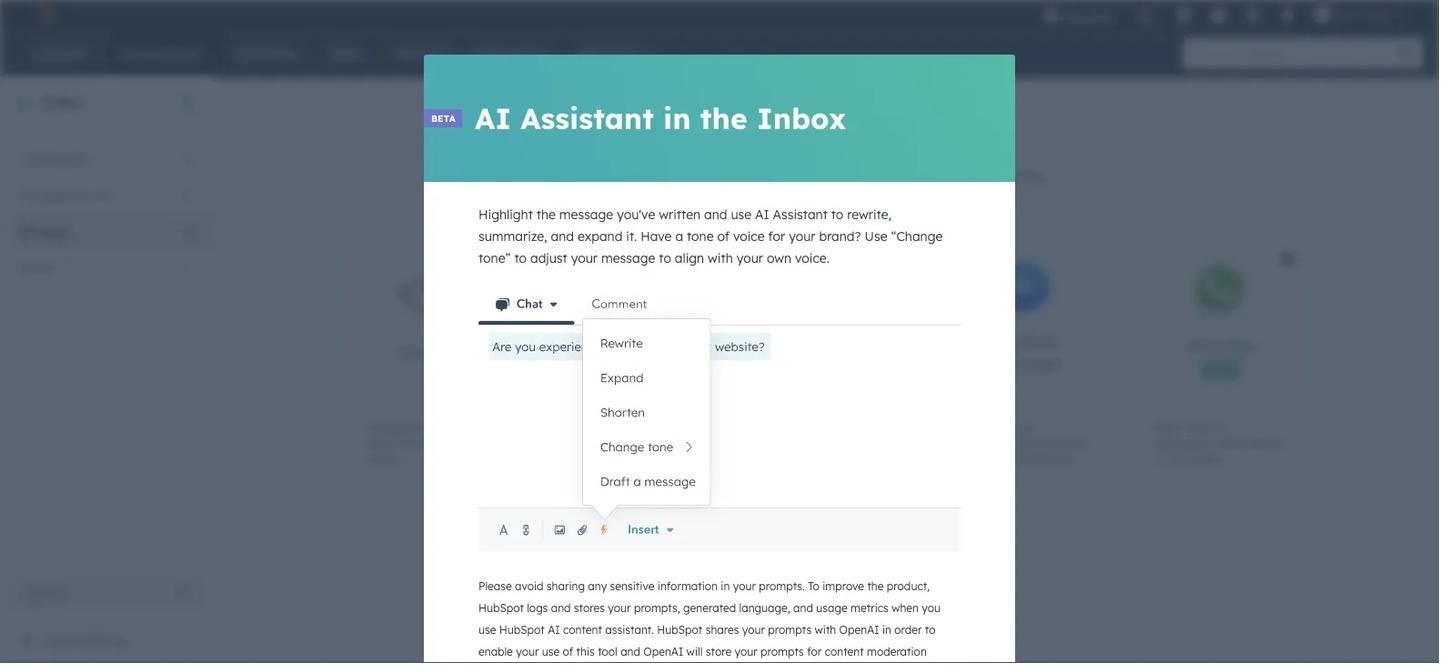 Task type: vqa. For each thing, say whether or not it's contained in the screenshot.
the bottom the 'Contacts'
no



Task type: describe. For each thing, give the bounding box(es) containing it.
start
[[793, 168, 822, 184]]

actions button
[[11, 579, 202, 608]]

to down have
[[659, 250, 672, 266]]

adjust
[[531, 250, 568, 266]]

in inside connect live chat and create chatbots to engage with your website visitors in real time
[[647, 469, 656, 483]]

to left inbox.
[[966, 168, 978, 184]]

assigned to me
[[18, 188, 111, 203]]

connect your first channel and start bringing conversations to your inbox.
[[606, 168, 1048, 184]]

own
[[767, 250, 792, 266]]

upgrade image
[[1044, 8, 1060, 25]]

hello.
[[820, 115, 899, 151]]

expand
[[578, 228, 623, 244]]

1 vertical spatial message
[[602, 250, 656, 266]]

sensitive
[[610, 579, 655, 593]]

help button
[[1204, 0, 1235, 29]]

0 horizontal spatial openai
[[644, 645, 684, 658]]

tone
[[687, 228, 714, 244]]

settings image
[[1246, 8, 1262, 25]]

visitors
[[607, 469, 644, 483]]

avoid
[[515, 579, 544, 593]]

facebook messenger
[[988, 332, 1062, 372]]

for inside please avoid sharing any sensitive information in your prompts. to improve the product, hubspot logs and stores your prompts, generated language, and usage metrics when you use hubspot ai content assistant. hubspot shares your prompts with openai in order to enable your use of this tool and openai will store your prompts for content moderat
[[808, 645, 822, 658]]

all
[[18, 224, 34, 240]]

ai inside highlight the message you've written and use ai assistant to rewrite, summarize, and expand it. have a tone of voice for your brand? use "change tone" to adjust your message to align with your own voice.
[[756, 207, 770, 223]]

0 vertical spatial message
[[560, 207, 614, 223]]

written
[[659, 207, 701, 223]]

actions
[[26, 587, 64, 600]]

me
[[92, 188, 111, 203]]

store
[[706, 645, 732, 658]]

1 vertical spatial use
[[479, 623, 497, 637]]

create inside start receiving messenger conversations and create chatbots in your inbox
[[981, 453, 1014, 466]]

usage
[[817, 601, 848, 615]]

have
[[641, 228, 672, 244]]

marketplaces button
[[1166, 0, 1204, 29]]

manage
[[368, 420, 410, 434]]

metrics
[[851, 601, 889, 615]]

in inside 'start receiving whatsapp conversations in your inbox'
[[1155, 453, 1164, 466]]

from
[[435, 436, 459, 450]]

0 for to
[[183, 188, 191, 203]]

use
[[865, 228, 888, 244]]

inbox inside start receiving messenger conversations and create chatbots in your inbox
[[984, 469, 1012, 483]]

0 vertical spatial assistant
[[521, 100, 654, 137]]

hubspot link
[[22, 4, 68, 25]]

voice.
[[796, 250, 830, 266]]

team
[[396, 344, 433, 363]]

1 0 from the top
[[183, 151, 191, 167]]

start receiving whatsapp conversations in your inbox
[[1155, 420, 1283, 466]]

prompts.
[[759, 579, 805, 593]]

made
[[1359, 7, 1391, 22]]

your inside connect live chat and create chatbots to engage with your website visitors in real time
[[632, 453, 655, 466]]

of inside highlight the message you've written and use ai assistant to rewrite, summarize, and expand it. have a tone of voice for your brand? use "change tone" to adjust your message to align with your own voice.
[[718, 228, 730, 244]]

"change
[[891, 228, 943, 244]]

to down the summarize,
[[515, 250, 527, 266]]

engage
[[565, 453, 604, 466]]

Team email checkbox
[[343, 238, 525, 404]]

create inside connect live chat and create chatbots to engage with your website visitors in real time
[[565, 436, 597, 450]]

please
[[479, 579, 512, 593]]

connect live chat and create chatbots to engage with your website visitors in real time
[[565, 420, 678, 499]]

notifications button
[[1273, 0, 1304, 29]]

order
[[895, 623, 922, 637]]

respond
[[436, 420, 478, 434]]

say hello.
[[755, 115, 899, 151]]

stores
[[574, 601, 605, 615]]

ai assistant in the inbox
[[475, 100, 847, 137]]

hubspot down logs
[[500, 623, 545, 637]]

more
[[22, 260, 52, 276]]

channel
[[717, 168, 763, 184]]

and inside manage and respond to team emails from your inbox
[[413, 420, 433, 434]]

notifications image
[[1280, 8, 1297, 25]]

connect for connect live chat and create chatbots to engage with your website visitors in real time
[[565, 420, 607, 434]]

your inside manage and respond to team emails from your inbox
[[462, 436, 485, 450]]

0 vertical spatial prompts
[[769, 623, 812, 637]]

1 horizontal spatial use
[[542, 645, 560, 658]]

0 vertical spatial ai
[[475, 100, 512, 137]]

in inside start receiving messenger conversations and create chatbots in your inbox
[[1065, 453, 1075, 466]]

open
[[38, 224, 70, 240]]

0 vertical spatial openai
[[840, 623, 880, 637]]

self made
[[1335, 7, 1391, 22]]

voice
[[734, 228, 765, 244]]

0 vertical spatial content
[[563, 623, 602, 637]]

email
[[437, 344, 475, 363]]

Facebook Messenger checkbox
[[933, 238, 1115, 404]]

search button
[[1389, 38, 1424, 69]]

you've
[[617, 207, 656, 223]]

conversations for start receiving messenger conversations and create chatbots in your inbox
[[1017, 436, 1088, 450]]

of inside please avoid sharing any sensitive information in your prompts. to improve the product, hubspot logs and stores your prompts, generated language, and usage metrics when you use hubspot ai content assistant. hubspot shares your prompts with openai in order to enable your use of this tool and openai will store your prompts for content moderat
[[563, 645, 574, 658]]

a
[[676, 228, 684, 244]]

inbox inside dialog
[[757, 100, 847, 137]]

manage and respond to team emails from your inbox
[[368, 420, 492, 466]]

say
[[755, 115, 810, 151]]

ruby anderson image
[[1315, 6, 1331, 23]]

1 horizontal spatial content
[[825, 645, 864, 658]]

summarize,
[[479, 228, 548, 244]]

inbox for inbox settings
[[40, 634, 75, 649]]

inbox inside manage and respond to team emails from your inbox
[[368, 453, 396, 466]]

you
[[922, 601, 941, 615]]

inbox.
[[1012, 168, 1048, 184]]

product,
[[887, 579, 930, 593]]

will
[[687, 645, 703, 658]]

and inside start receiving messenger conversations and create chatbots in your inbox
[[958, 453, 978, 466]]

all open
[[18, 224, 70, 240]]

facebook
[[991, 332, 1059, 350]]

Search HubSpot search field
[[1184, 38, 1407, 69]]

inbox settings link
[[40, 631, 128, 653]]

1 vertical spatial prompts
[[761, 645, 805, 658]]

self made button
[[1304, 0, 1418, 29]]

the inside please avoid sharing any sensitive information in your prompts. to improve the product, hubspot logs and stores your prompts, generated language, and usage metrics when you use hubspot ai content assistant. hubspot shares your prompts with openai in order to enable your use of this tool and openai will store your prompts for content moderat
[[868, 579, 884, 593]]

ai assistant in the inbox dialog
[[424, 55, 1016, 664]]

first
[[689, 168, 713, 184]]

the inside highlight the message you've written and use ai assistant to rewrite, summarize, and expand it. have a tone of voice for your brand? use "change tone" to adjust your message to align with your own voice.
[[537, 207, 556, 223]]



Task type: locate. For each thing, give the bounding box(es) containing it.
1 horizontal spatial conversations
[[1017, 436, 1088, 450]]

logs
[[527, 601, 548, 615]]

3 0 from the top
[[183, 224, 191, 240]]

conversations
[[879, 168, 963, 184], [1017, 436, 1088, 450], [1212, 436, 1283, 450]]

unassigned
[[18, 151, 89, 167]]

start inside 'start receiving whatsapp conversations in your inbox'
[[1155, 420, 1180, 434]]

calling icon image
[[1138, 9, 1154, 25]]

connect up engage
[[565, 420, 607, 434]]

2 horizontal spatial conversations
[[1212, 436, 1283, 450]]

2 vertical spatial the
[[868, 579, 884, 593]]

rewrite,
[[848, 207, 892, 223]]

of left this on the bottom of the page
[[563, 645, 574, 658]]

menu
[[1033, 0, 1418, 36]]

2 vertical spatial use
[[542, 645, 560, 658]]

chatbots inside start receiving messenger conversations and create chatbots in your inbox
[[1017, 453, 1062, 466]]

use up voice
[[731, 207, 752, 223]]

assigned
[[18, 188, 73, 203]]

content
[[563, 623, 602, 637], [825, 645, 864, 658]]

receiving down the new
[[1183, 420, 1230, 434]]

content up this on the bottom of the page
[[563, 623, 602, 637]]

1 vertical spatial chatbots
[[1017, 453, 1062, 466]]

enable
[[479, 645, 513, 658]]

messenger inside checkbox
[[988, 354, 1062, 372]]

emails
[[398, 436, 431, 450]]

1 vertical spatial messenger
[[958, 436, 1013, 450]]

marketplaces image
[[1177, 8, 1193, 25]]

receiving inside 'start receiving whatsapp conversations in your inbox'
[[1183, 420, 1230, 434]]

inbox for inbox
[[42, 93, 86, 111]]

beta
[[431, 112, 456, 124]]

1 horizontal spatial inbox
[[984, 469, 1012, 483]]

menu containing self made
[[1033, 0, 1418, 36]]

with inside highlight the message you've written and use ai assistant to rewrite, summarize, and expand it. have a tone of voice for your brand? use "change tone" to adjust your message to align with your own voice.
[[708, 250, 733, 266]]

to inside please avoid sharing any sensitive information in your prompts. to improve the product, hubspot logs and stores your prompts, generated language, and usage metrics when you use hubspot ai content assistant. hubspot shares your prompts with openai in order to enable your use of this tool and openai will store your prompts for content moderat
[[926, 623, 936, 637]]

for down usage
[[808, 645, 822, 658]]

with down usage
[[815, 623, 837, 637]]

your
[[659, 168, 686, 184], [982, 168, 1009, 184], [789, 228, 816, 244], [571, 250, 598, 266], [737, 250, 764, 266], [462, 436, 485, 450], [632, 453, 655, 466], [1167, 453, 1190, 466], [958, 469, 981, 483], [733, 579, 756, 593], [608, 601, 631, 615], [743, 623, 766, 637], [516, 645, 539, 658], [735, 645, 758, 658]]

highlight
[[479, 207, 533, 223]]

0 vertical spatial with
[[708, 250, 733, 266]]

1 start from the left
[[958, 420, 984, 434]]

0 horizontal spatial for
[[769, 228, 786, 244]]

1 horizontal spatial assistant
[[773, 207, 828, 223]]

0 horizontal spatial ai
[[475, 100, 512, 137]]

message
[[560, 207, 614, 223], [602, 250, 656, 266]]

2 vertical spatial with
[[815, 623, 837, 637]]

with inside connect live chat and create chatbots to engage with your website visitors in real time
[[607, 453, 629, 466]]

start for start receiving whatsapp conversations in your inbox
[[1155, 420, 1180, 434]]

ai right "beta"
[[475, 100, 512, 137]]

1 vertical spatial create
[[981, 453, 1014, 466]]

openai left will
[[644, 645, 684, 658]]

0 horizontal spatial inbox
[[368, 453, 396, 466]]

1 horizontal spatial receiving
[[1183, 420, 1230, 434]]

this
[[577, 645, 595, 658]]

messenger
[[988, 354, 1062, 372], [958, 436, 1013, 450]]

1 vertical spatial 0
[[183, 188, 191, 203]]

start receiving messenger conversations and create chatbots in your inbox
[[958, 420, 1088, 483]]

hubspot image
[[33, 4, 55, 25]]

0 vertical spatial for
[[769, 228, 786, 244]]

assistant inside highlight the message you've written and use ai assistant to rewrite, summarize, and expand it. have a tone of voice for your brand? use "change tone" to adjust your message to align with your own voice.
[[773, 207, 828, 223]]

to left me
[[76, 188, 89, 203]]

whatsapp
[[1186, 337, 1258, 355], [1155, 436, 1209, 450]]

self
[[1335, 7, 1356, 22]]

website
[[565, 469, 604, 483]]

generated
[[684, 601, 737, 615]]

2 start from the left
[[1155, 420, 1180, 434]]

ai up voice
[[756, 207, 770, 223]]

1 vertical spatial whatsapp
[[1155, 436, 1209, 450]]

chat
[[616, 356, 648, 374]]

inbox settings
[[40, 634, 128, 649]]

chatbots inside connect live chat and create chatbots to engage with your website visitors in real time
[[600, 436, 646, 450]]

2 receiving from the left
[[1183, 420, 1230, 434]]

connect up you've on the top of page
[[606, 168, 655, 184]]

2 horizontal spatial the
[[868, 579, 884, 593]]

chat
[[631, 420, 653, 434]]

assistant
[[521, 100, 654, 137], [773, 207, 828, 223]]

conversations inside start receiving messenger conversations and create chatbots in your inbox
[[1017, 436, 1088, 450]]

team email
[[396, 344, 475, 363]]

2 horizontal spatial use
[[731, 207, 752, 223]]

0 horizontal spatial of
[[563, 645, 574, 658]]

0 horizontal spatial with
[[607, 453, 629, 466]]

and
[[767, 168, 790, 184], [705, 207, 728, 223], [551, 228, 574, 244], [413, 420, 433, 434], [656, 420, 676, 434], [958, 453, 978, 466], [551, 601, 571, 615], [794, 601, 814, 615], [621, 645, 641, 658]]

highlight the message you've written and use ai assistant to rewrite, summarize, and expand it. have a tone of voice for your brand? use "change tone" to adjust your message to align with your own voice.
[[479, 207, 943, 266]]

1 vertical spatial for
[[808, 645, 822, 658]]

to inside connect live chat and create chatbots to engage with your website visitors in real time
[[649, 436, 660, 450]]

ai inside please avoid sharing any sensitive information in your prompts. to improve the product, hubspot logs and stores your prompts, generated language, and usage metrics when you use hubspot ai content assistant. hubspot shares your prompts with openai in order to enable your use of this tool and openai will store your prompts for content moderat
[[548, 623, 560, 637]]

0 vertical spatial 0
[[183, 151, 191, 167]]

brand?
[[820, 228, 862, 244]]

inbox left the settings
[[40, 634, 75, 649]]

the up metrics
[[868, 579, 884, 593]]

connect for connect your first channel and start bringing conversations to your inbox.
[[606, 168, 655, 184]]

connect
[[606, 168, 655, 184], [565, 420, 607, 434]]

1 horizontal spatial chatbots
[[1017, 453, 1062, 466]]

it.
[[627, 228, 637, 244]]

conversations inside 'start receiving whatsapp conversations in your inbox'
[[1212, 436, 1283, 450]]

use left this on the bottom of the page
[[542, 645, 560, 658]]

inbox up the unassigned in the left of the page
[[42, 93, 86, 111]]

1 vertical spatial assistant
[[773, 207, 828, 223]]

with down tone
[[708, 250, 733, 266]]

search image
[[1398, 46, 1414, 62]]

settings link
[[1235, 0, 1273, 29]]

messenger inside start receiving messenger conversations and create chatbots in your inbox
[[958, 436, 1013, 450]]

message down it. on the left of the page
[[602, 250, 656, 266]]

none checkbox containing whatsapp
[[1129, 238, 1379, 404]]

0 vertical spatial messenger
[[988, 354, 1062, 372]]

conversations assistant feature preview image
[[479, 284, 961, 553]]

0 for open
[[183, 224, 191, 240]]

information
[[658, 579, 718, 593]]

0 vertical spatial use
[[731, 207, 752, 223]]

use up enable
[[479, 623, 497, 637]]

0 vertical spatial whatsapp
[[1186, 337, 1258, 355]]

1 vertical spatial of
[[563, 645, 574, 658]]

2 0 from the top
[[183, 188, 191, 203]]

the up channel at the top of the page
[[701, 100, 748, 137]]

1 horizontal spatial openai
[[840, 623, 880, 637]]

the
[[701, 100, 748, 137], [537, 207, 556, 223], [868, 579, 884, 593]]

Chat checkbox
[[539, 238, 721, 404]]

to down you
[[926, 623, 936, 637]]

real
[[659, 469, 678, 483]]

1 vertical spatial content
[[825, 645, 864, 658]]

0 horizontal spatial use
[[479, 623, 497, 637]]

assistant.
[[606, 623, 654, 637]]

1 vertical spatial the
[[537, 207, 556, 223]]

0 vertical spatial create
[[565, 436, 597, 450]]

0 horizontal spatial the
[[537, 207, 556, 223]]

inbox inside 'start receiving whatsapp conversations in your inbox'
[[1193, 453, 1221, 466]]

start inside start receiving messenger conversations and create chatbots in your inbox
[[958, 420, 984, 434]]

receiving for messenger
[[987, 420, 1033, 434]]

settings
[[79, 634, 128, 649]]

your inside 'start receiving whatsapp conversations in your inbox'
[[1167, 453, 1190, 466]]

None checkbox
[[736, 238, 918, 404]]

ai down logs
[[548, 623, 560, 637]]

and inside connect live chat and create chatbots to engage with your website visitors in real time
[[656, 420, 676, 434]]

prompts,
[[634, 601, 681, 615]]

live
[[610, 420, 628, 434]]

2 horizontal spatial inbox
[[1193, 453, 1221, 466]]

time
[[565, 486, 588, 499]]

your inside start receiving messenger conversations and create chatbots in your inbox
[[958, 469, 981, 483]]

align
[[675, 250, 705, 266]]

language,
[[740, 601, 791, 615]]

prompts
[[769, 623, 812, 637], [761, 645, 805, 658]]

ai
[[475, 100, 512, 137], [756, 207, 770, 223], [548, 623, 560, 637]]

new
[[1211, 364, 1233, 375]]

for up own
[[769, 228, 786, 244]]

0 vertical spatial connect
[[606, 168, 655, 184]]

to down chat
[[649, 436, 660, 450]]

1 vertical spatial with
[[607, 453, 629, 466]]

to up brand?
[[832, 207, 844, 223]]

with
[[708, 250, 733, 266], [607, 453, 629, 466], [815, 623, 837, 637]]

to right respond
[[481, 420, 492, 434]]

None checkbox
[[1129, 238, 1379, 404]]

0 horizontal spatial assistant
[[521, 100, 654, 137]]

conversations for start receiving whatsapp conversations in your inbox
[[1212, 436, 1283, 450]]

0 horizontal spatial conversations
[[879, 168, 963, 184]]

improve
[[823, 579, 865, 593]]

receiving
[[987, 420, 1033, 434], [1183, 420, 1230, 434]]

1 horizontal spatial the
[[701, 100, 748, 137]]

0 horizontal spatial content
[[563, 623, 602, 637]]

connect inside connect live chat and create chatbots to engage with your website visitors in real time
[[565, 420, 607, 434]]

upgrade
[[1064, 9, 1115, 24]]

message up expand
[[560, 207, 614, 223]]

whatsapp inside option
[[1186, 337, 1258, 355]]

the up the summarize,
[[537, 207, 556, 223]]

0 horizontal spatial start
[[958, 420, 984, 434]]

1 vertical spatial connect
[[565, 420, 607, 434]]

with inside please avoid sharing any sensitive information in your prompts. to improve the product, hubspot logs and stores your prompts, generated language, and usage metrics when you use hubspot ai content assistant. hubspot shares your prompts with openai in order to enable your use of this tool and openai will store your prompts for content moderat
[[815, 623, 837, 637]]

when
[[892, 601, 919, 615]]

inbox
[[42, 93, 86, 111], [757, 100, 847, 137], [40, 634, 75, 649]]

0 vertical spatial chatbots
[[600, 436, 646, 450]]

0 horizontal spatial receiving
[[987, 420, 1033, 434]]

hubspot up will
[[657, 623, 703, 637]]

bringing
[[825, 168, 875, 184]]

whatsapp new
[[1186, 337, 1258, 375]]

1 horizontal spatial for
[[808, 645, 822, 658]]

start for start receiving messenger conversations and create chatbots in your inbox
[[958, 420, 984, 434]]

to inside manage and respond to team emails from your inbox
[[481, 420, 492, 434]]

use
[[731, 207, 752, 223], [479, 623, 497, 637], [542, 645, 560, 658]]

1 horizontal spatial start
[[1155, 420, 1180, 434]]

receiving for whatsapp
[[1183, 420, 1230, 434]]

any
[[588, 579, 607, 593]]

1 receiving from the left
[[987, 420, 1033, 434]]

2 horizontal spatial ai
[[756, 207, 770, 223]]

tool
[[598, 645, 618, 658]]

shares
[[706, 623, 740, 637]]

0 vertical spatial the
[[701, 100, 748, 137]]

hubspot down please
[[479, 601, 524, 615]]

inbox up start
[[757, 100, 847, 137]]

create
[[565, 436, 597, 450], [981, 453, 1014, 466]]

2 horizontal spatial with
[[815, 623, 837, 637]]

help image
[[1211, 8, 1228, 25]]

2 vertical spatial ai
[[548, 623, 560, 637]]

receiving inside start receiving messenger conversations and create chatbots in your inbox
[[987, 420, 1033, 434]]

tone"
[[479, 250, 511, 266]]

openai down metrics
[[840, 623, 880, 637]]

please avoid sharing any sensitive information in your prompts. to improve the product, hubspot logs and stores your prompts, generated language, and usage metrics when you use hubspot ai content assistant. hubspot shares your prompts with openai in order to enable your use of this tool and openai will store your prompts for content moderat
[[479, 579, 941, 664]]

1 horizontal spatial of
[[718, 228, 730, 244]]

1 horizontal spatial with
[[708, 250, 733, 266]]

to
[[966, 168, 978, 184], [76, 188, 89, 203], [832, 207, 844, 223], [515, 250, 527, 266], [659, 250, 672, 266], [481, 420, 492, 434], [649, 436, 660, 450], [926, 623, 936, 637]]

0 horizontal spatial chatbots
[[600, 436, 646, 450]]

0 horizontal spatial create
[[565, 436, 597, 450]]

1 horizontal spatial create
[[981, 453, 1014, 466]]

0 vertical spatial of
[[718, 228, 730, 244]]

with up visitors
[[607, 453, 629, 466]]

whatsapp inside 'start receiving whatsapp conversations in your inbox'
[[1155, 436, 1209, 450]]

1 vertical spatial openai
[[644, 645, 684, 658]]

of right tone
[[718, 228, 730, 244]]

content down usage
[[825, 645, 864, 658]]

receiving down facebook messenger
[[987, 420, 1033, 434]]

use inside highlight the message you've written and use ai assistant to rewrite, summarize, and expand it. have a tone of voice for your brand? use "change tone" to adjust your message to align with your own voice.
[[731, 207, 752, 223]]

for inside highlight the message you've written and use ai assistant to rewrite, summarize, and expand it. have a tone of voice for your brand? use "change tone" to adjust your message to align with your own voice.
[[769, 228, 786, 244]]

1 horizontal spatial ai
[[548, 623, 560, 637]]

1 vertical spatial ai
[[756, 207, 770, 223]]

team
[[368, 436, 395, 450]]

2 vertical spatial 0
[[183, 224, 191, 240]]

sharing
[[547, 579, 585, 593]]

calling icon button
[[1130, 2, 1161, 29]]



